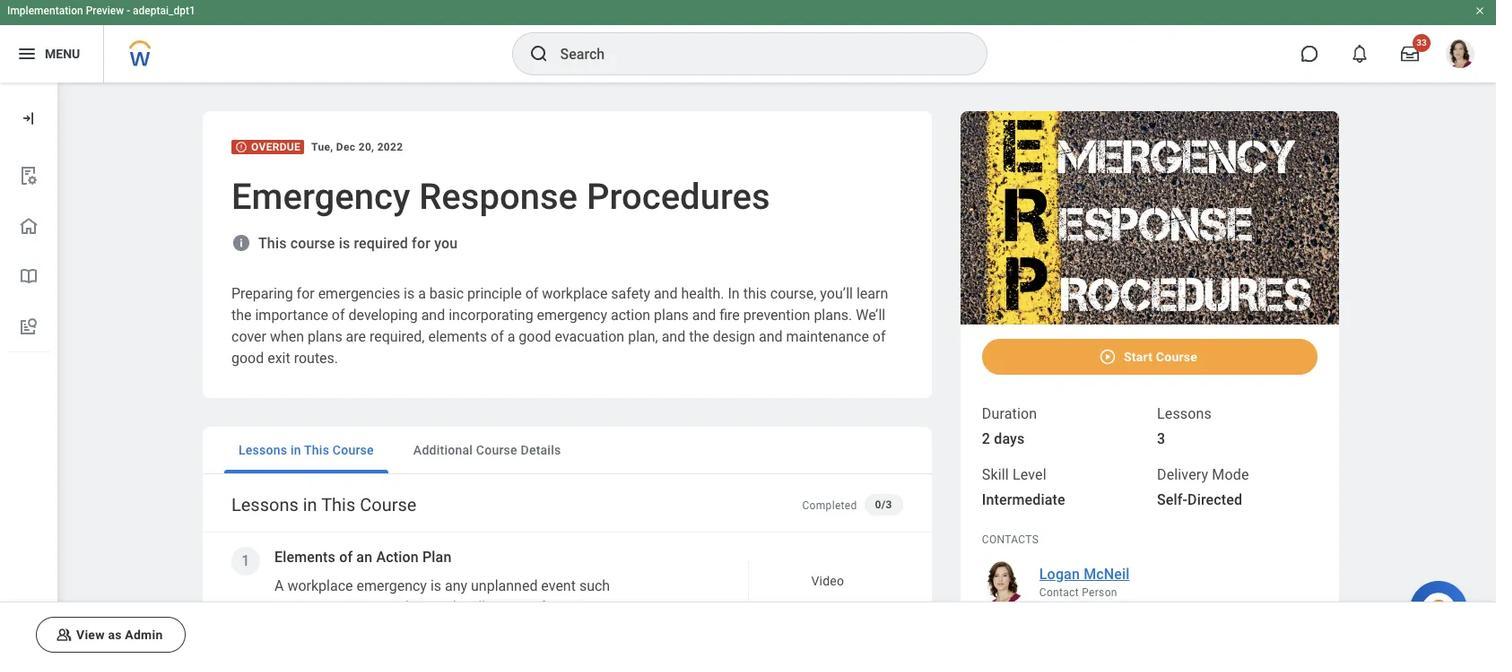 Task type: locate. For each thing, give the bounding box(es) containing it.
we'll
[[856, 307, 886, 324]]

1 horizontal spatial an
[[475, 621, 491, 638]]

delivery
[[1157, 466, 1209, 483]]

for down the employee
[[402, 664, 420, 668]]

any
[[445, 578, 468, 595]]

media classroom image
[[55, 626, 73, 644]]

0 horizontal spatial to
[[305, 642, 318, 659]]

1 vertical spatial action
[[569, 621, 608, 638]]

ensure
[[322, 642, 365, 659]]

emergency for and
[[537, 307, 607, 324]]

0 vertical spatial is
[[339, 235, 350, 252]]

0 vertical spatial lessons
[[1157, 405, 1212, 422]]

2 vertical spatial is
[[431, 578, 441, 595]]

an
[[357, 549, 373, 566], [475, 621, 491, 638]]

plans up routes.
[[308, 328, 342, 345]]

20,
[[359, 141, 374, 153]]

emergency up the evacuation
[[537, 307, 607, 324]]

the left design
[[689, 328, 709, 345]]

routes.
[[294, 350, 338, 367]]

course
[[290, 235, 335, 252]]

the
[[231, 307, 252, 324], [689, 328, 709, 345], [575, 642, 595, 659]]

good
[[519, 328, 551, 345], [231, 350, 264, 367]]

list containing elements of an action plan
[[217, 533, 921, 668]]

to up business's
[[305, 642, 318, 659]]

workplace inside 'a workplace emergency is any unplanned event such as a power outage, chemical spill, or act of terrorism. every organization should have an emergency action plan to ensure employee safety and to improve the business's chances for a successful recovery wh'
[[287, 578, 353, 595]]

for
[[412, 235, 431, 252], [297, 285, 315, 302], [402, 664, 420, 668]]

such
[[580, 578, 610, 595]]

as
[[275, 599, 290, 616], [108, 628, 122, 642]]

1 horizontal spatial action
[[611, 307, 651, 324]]

2
[[982, 430, 991, 447]]

for inside 'a workplace emergency is any unplanned event such as a power outage, chemical spill, or act of terrorism. every organization should have an emergency action plan to ensure employee safety and to improve the business's chances for a successful recovery wh'
[[402, 664, 420, 668]]

of inside 'a workplace emergency is any unplanned event such as a power outage, chemical spill, or act of terrorism. every organization should have an emergency action plan to ensure employee safety and to improve the business's chances for a successful recovery wh'
[[532, 599, 545, 616]]

is for emergencies
[[404, 285, 415, 302]]

this inside 'button'
[[304, 443, 329, 458]]

logan
[[1040, 566, 1080, 583]]

self-
[[1157, 491, 1188, 508]]

emergency inside preparing for emergencies is a basic principle of workplace safety and health. in this course, you'll learn the importance of developing and incorporating emergency action plans and fire prevention plans. we'll cover when plans are required, elements of a good evacuation plan, and the design and maintenance of good exit routes.
[[537, 307, 607, 324]]

is inside preparing for emergencies is a basic principle of workplace safety and health. in this course, you'll learn the importance of developing and incorporating emergency action plans and fire prevention plans. we'll cover when plans are required, elements of a good evacuation plan, and the design and maintenance of good exit routes.
[[404, 285, 415, 302]]

0 vertical spatial plans
[[654, 307, 689, 324]]

1 vertical spatial the
[[689, 328, 709, 345]]

1 vertical spatial workplace
[[287, 578, 353, 595]]

1 horizontal spatial list
[[217, 533, 921, 668]]

of right act
[[532, 599, 545, 616]]

and down "health."
[[692, 307, 716, 324]]

to up recovery
[[504, 642, 516, 659]]

exit
[[268, 350, 290, 367]]

profile logan mcneil image
[[1446, 39, 1475, 72]]

the inside 'a workplace emergency is any unplanned event such as a power outage, chemical spill, or act of terrorism. every organization should have an emergency action plan to ensure employee safety and to improve the business's chances for a successful recovery wh'
[[575, 642, 595, 659]]

required
[[354, 235, 408, 252]]

and up the successful
[[476, 642, 500, 659]]

a
[[275, 578, 284, 595]]

safety down the have
[[434, 642, 473, 659]]

play circle image
[[1099, 348, 1117, 366]]

a workplace emergency is any unplanned event such as a power outage, chemical spill, or act of terrorism. every organization should have an emergency action plan to ensure employee safety and to improve the business's chances for a successful recovery wh
[[275, 578, 611, 668]]

in inside 'button'
[[291, 443, 301, 458]]

workplace inside preparing for emergencies is a basic principle of workplace safety and health. in this course, you'll learn the importance of developing and incorporating emergency action plans and fire prevention plans. we'll cover when plans are required, elements of a good evacuation plan, and the design and maintenance of good exit routes.
[[542, 285, 608, 302]]

and down prevention
[[759, 328, 783, 345]]

1 vertical spatial an
[[475, 621, 491, 638]]

video
[[811, 574, 844, 589]]

safety up plan,
[[611, 285, 650, 302]]

health.
[[681, 285, 725, 302]]

safety
[[611, 285, 650, 302], [434, 642, 473, 659]]

1 horizontal spatial workplace
[[542, 285, 608, 302]]

is right course at the top
[[339, 235, 350, 252]]

inbox large image
[[1402, 45, 1419, 63]]

0 horizontal spatial list
[[0, 151, 57, 353]]

action up plan,
[[611, 307, 651, 324]]

logan mcneil contact person
[[1040, 566, 1130, 599]]

action
[[611, 307, 651, 324], [569, 621, 608, 638]]

action inside 'a workplace emergency is any unplanned event such as a power outage, chemical spill, or act of terrorism. every organization should have an emergency action plan to ensure employee safety and to improve the business's chances for a successful recovery wh'
[[569, 621, 608, 638]]

0 vertical spatial as
[[275, 599, 290, 616]]

1 vertical spatial for
[[297, 285, 315, 302]]

1 horizontal spatial the
[[575, 642, 595, 659]]

list
[[0, 151, 57, 353], [217, 533, 921, 668]]

an left action
[[357, 549, 373, 566]]

menu banner
[[0, 0, 1497, 83]]

0 vertical spatial for
[[412, 235, 431, 252]]

mcneil
[[1084, 566, 1130, 583]]

0 vertical spatial list
[[0, 151, 57, 353]]

33 button
[[1391, 34, 1431, 74]]

notifications large image
[[1351, 45, 1369, 63]]

1 vertical spatial is
[[404, 285, 415, 302]]

1 vertical spatial lessons in this course
[[231, 494, 417, 516]]

chemical
[[398, 599, 456, 616]]

lessons in this course element
[[203, 478, 932, 668]]

or
[[492, 599, 505, 616]]

preparing for emergencies is a basic principle of workplace safety and health. in this course, you'll learn the importance of developing and incorporating emergency action plans and fire prevention plans. we'll cover when plans are required, elements of a good evacuation plan, and the design and maintenance of good exit routes.
[[231, 285, 888, 367]]

an down spill,
[[475, 621, 491, 638]]

as right view
[[108, 628, 122, 642]]

overdue
[[251, 141, 301, 153]]

elements
[[428, 328, 487, 345]]

a
[[418, 285, 426, 302], [508, 328, 515, 345], [293, 599, 301, 616], [424, 664, 431, 668]]

the up cover
[[231, 307, 252, 324]]

and
[[654, 285, 678, 302], [421, 307, 445, 324], [692, 307, 716, 324], [662, 328, 686, 345], [759, 328, 783, 345], [476, 642, 500, 659]]

1
[[242, 553, 250, 570]]

workplace up power in the left of the page
[[287, 578, 353, 595]]

is inside 'a workplace emergency is any unplanned event such as a power outage, chemical spill, or act of terrorism. every organization should have an emergency action plan to ensure employee safety and to improve the business's chances for a successful recovery wh'
[[431, 578, 441, 595]]

required,
[[370, 328, 425, 345]]

emergency down action
[[357, 578, 427, 595]]

0 vertical spatial lessons in this course
[[239, 443, 374, 458]]

tab list
[[203, 427, 932, 475]]

cover
[[231, 328, 266, 345]]

action down terrorism.
[[569, 621, 608, 638]]

of down incorporating
[[491, 328, 504, 345]]

workplace up the evacuation
[[542, 285, 608, 302]]

1 vertical spatial in
[[303, 494, 317, 516]]

principle
[[467, 285, 522, 302]]

emergency down act
[[495, 621, 565, 638]]

0 horizontal spatial safety
[[434, 642, 473, 659]]

this
[[258, 235, 287, 252], [304, 443, 329, 458], [321, 494, 356, 516]]

outage,
[[348, 599, 395, 616]]

Search Workday  search field
[[560, 34, 950, 74]]

1 vertical spatial this
[[304, 443, 329, 458]]

for up importance
[[297, 285, 315, 302]]

0 vertical spatial emergency
[[537, 307, 607, 324]]

2 vertical spatial lessons
[[231, 494, 299, 516]]

1 vertical spatial good
[[231, 350, 264, 367]]

action inside preparing for emergencies is a basic principle of workplace safety and health. in this course, you'll learn the importance of developing and incorporating emergency action plans and fire prevention plans. we'll cover when plans are required, elements of a good evacuation plan, and the design and maintenance of good exit routes.
[[611, 307, 651, 324]]

lessons
[[1157, 405, 1212, 422], [239, 443, 287, 458], [231, 494, 299, 516]]

2 vertical spatial emergency
[[495, 621, 565, 638]]

1 vertical spatial list
[[217, 533, 921, 668]]

start course
[[1124, 350, 1198, 364]]

course
[[1156, 350, 1198, 364], [333, 443, 374, 458], [476, 443, 518, 458], [360, 494, 417, 516]]

0 vertical spatial good
[[519, 328, 551, 345]]

is up developing
[[404, 285, 415, 302]]

of down we'll
[[873, 328, 886, 345]]

terrorism.
[[549, 599, 611, 616]]

lessons inside lessons in this course 'button'
[[239, 443, 287, 458]]

1 vertical spatial emergency
[[357, 578, 427, 595]]

dec
[[336, 141, 356, 153]]

0 vertical spatial action
[[611, 307, 651, 324]]

the right improve
[[575, 642, 595, 659]]

0/3
[[875, 499, 893, 511]]

0 vertical spatial the
[[231, 307, 252, 324]]

good down cover
[[231, 350, 264, 367]]

action for recovery
[[569, 621, 608, 638]]

1 vertical spatial lessons
[[239, 443, 287, 458]]

0 horizontal spatial an
[[357, 549, 373, 566]]

of down 'emergencies'
[[332, 307, 345, 324]]

1 vertical spatial plans
[[308, 328, 342, 345]]

close environment banner image
[[1475, 5, 1486, 16]]

skill
[[982, 466, 1009, 483]]

maintenance
[[786, 328, 869, 345]]

1 vertical spatial safety
[[434, 642, 473, 659]]

0 vertical spatial safety
[[611, 285, 650, 302]]

view
[[76, 628, 105, 642]]

plans
[[654, 307, 689, 324], [308, 328, 342, 345]]

course inside 'button'
[[333, 443, 374, 458]]

0 horizontal spatial in
[[291, 443, 301, 458]]

0 horizontal spatial action
[[569, 621, 608, 638]]

course details element
[[961, 111, 1340, 668]]

1 horizontal spatial plans
[[654, 307, 689, 324]]

0 vertical spatial workplace
[[542, 285, 608, 302]]

2 horizontal spatial is
[[431, 578, 441, 595]]

plan
[[275, 642, 302, 659]]

2 vertical spatial the
[[575, 642, 595, 659]]

1 vertical spatial as
[[108, 628, 122, 642]]

emergency
[[231, 176, 410, 218]]

a down the employee
[[424, 664, 431, 668]]

0 horizontal spatial the
[[231, 307, 252, 324]]

and right plan,
[[662, 328, 686, 345]]

1 horizontal spatial safety
[[611, 285, 650, 302]]

exclamation circle image
[[235, 141, 248, 153]]

as down a on the left bottom of the page
[[275, 599, 290, 616]]

event
[[541, 578, 576, 595]]

1 horizontal spatial is
[[404, 285, 415, 302]]

0 horizontal spatial workplace
[[287, 578, 353, 595]]

1 horizontal spatial as
[[275, 599, 290, 616]]

is left any
[[431, 578, 441, 595]]

delivery mode self-directed
[[1157, 466, 1250, 508]]

0 horizontal spatial plans
[[308, 328, 342, 345]]

good down incorporating
[[519, 328, 551, 345]]

0 horizontal spatial as
[[108, 628, 122, 642]]

1 horizontal spatial to
[[504, 642, 516, 659]]

2 vertical spatial for
[[402, 664, 420, 668]]

plans up plan,
[[654, 307, 689, 324]]

menu button
[[0, 25, 103, 83]]

for left you
[[412, 235, 431, 252]]

additional course details
[[413, 443, 561, 458]]

0 vertical spatial an
[[357, 549, 373, 566]]

workplace
[[542, 285, 608, 302], [287, 578, 353, 595]]

0 vertical spatial in
[[291, 443, 301, 458]]

and inside 'a workplace emergency is any unplanned event such as a power outage, chemical spill, or act of terrorism. every organization should have an emergency action plan to ensure employee safety and to improve the business's chances for a successful recovery wh'
[[476, 642, 500, 659]]

to
[[305, 642, 318, 659], [504, 642, 516, 659]]



Task type: vqa. For each thing, say whether or not it's contained in the screenshot.
Navigation pane Region
no



Task type: describe. For each thing, give the bounding box(es) containing it.
2022
[[377, 141, 403, 153]]

2 vertical spatial this
[[321, 494, 356, 516]]

improve
[[520, 642, 571, 659]]

1 to from the left
[[305, 642, 318, 659]]

admin
[[125, 628, 163, 642]]

learn
[[857, 285, 888, 302]]

lessons 3
[[1157, 405, 1212, 447]]

2 to from the left
[[504, 642, 516, 659]]

contact
[[1040, 586, 1079, 599]]

search image
[[528, 43, 550, 65]]

emergencies
[[318, 285, 400, 302]]

in
[[728, 285, 740, 302]]

days
[[994, 430, 1025, 447]]

duration
[[982, 405, 1037, 422]]

tue,
[[311, 141, 333, 153]]

elements
[[275, 549, 336, 566]]

directed
[[1188, 491, 1243, 508]]

should
[[395, 621, 438, 638]]

basic
[[430, 285, 464, 302]]

implementation preview -   adeptai_dpt1
[[7, 4, 195, 17]]

power
[[305, 599, 344, 616]]

safety inside 'a workplace emergency is any unplanned event such as a power outage, chemical spill, or act of terrorism. every organization should have an emergency action plan to ensure employee safety and to improve the business's chances for a successful recovery wh'
[[434, 642, 473, 659]]

as inside 'a workplace emergency is any unplanned event such as a power outage, chemical spill, or act of terrorism. every organization should have an emergency action plan to ensure employee safety and to improve the business's chances for a successful recovery wh'
[[275, 599, 290, 616]]

an inside 'a workplace emergency is any unplanned event such as a power outage, chemical spill, or act of terrorism. every organization should have an emergency action plan to ensure employee safety and to improve the business's chances for a successful recovery wh'
[[475, 621, 491, 638]]

this course is required for you
[[258, 235, 458, 252]]

1 horizontal spatial good
[[519, 328, 551, 345]]

lessons in this course button
[[224, 427, 388, 474]]

and down 'basic'
[[421, 307, 445, 324]]

report parameter image
[[18, 165, 39, 187]]

0 vertical spatial this
[[258, 235, 287, 252]]

is for emergency
[[431, 578, 441, 595]]

lessons in this course inside 'button'
[[239, 443, 374, 458]]

intermediate
[[982, 491, 1066, 508]]

a up every
[[293, 599, 301, 616]]

book open image
[[18, 266, 39, 287]]

1 horizontal spatial in
[[303, 494, 317, 516]]

preparing
[[231, 285, 293, 302]]

lessons inside the course details element
[[1157, 405, 1212, 422]]

recovery
[[508, 664, 562, 668]]

implementation
[[7, 4, 83, 17]]

skill level intermediate
[[982, 466, 1066, 508]]

you
[[434, 235, 458, 252]]

emergency for power
[[495, 621, 565, 638]]

spill,
[[460, 599, 489, 616]]

organization
[[312, 621, 392, 638]]

a left 'basic'
[[418, 285, 426, 302]]

person
[[1082, 586, 1118, 599]]

and left "health."
[[654, 285, 678, 302]]

preview
[[86, 4, 124, 17]]

response
[[419, 176, 578, 218]]

home image
[[18, 215, 39, 237]]

are
[[346, 328, 366, 345]]

plan,
[[628, 328, 658, 345]]

procedures
[[587, 176, 771, 218]]

tab list containing lessons in this course
[[203, 427, 932, 475]]

2 horizontal spatial the
[[689, 328, 709, 345]]

3
[[1157, 430, 1166, 447]]

emergency response procedures
[[231, 176, 771, 218]]

info image
[[231, 233, 251, 253]]

evacuation
[[555, 328, 625, 345]]

contacts
[[982, 533, 1039, 546]]

prevention
[[744, 307, 811, 324]]

employee
[[368, 642, 430, 659]]

0 horizontal spatial good
[[231, 350, 264, 367]]

view as admin
[[76, 628, 163, 642]]

as inside button
[[108, 628, 122, 642]]

justify image
[[16, 43, 38, 65]]

action for good
[[611, 307, 651, 324]]

business's
[[275, 664, 341, 668]]

adeptai_dpt1
[[133, 4, 195, 17]]

menu
[[45, 46, 80, 61]]

of right elements
[[339, 549, 353, 566]]

action
[[376, 549, 419, 566]]

importance
[[255, 307, 328, 324]]

transformation import image
[[20, 109, 38, 127]]

duration 2 days
[[982, 405, 1037, 447]]

additional course details button
[[399, 427, 576, 474]]

0 horizontal spatial is
[[339, 235, 350, 252]]

start
[[1124, 350, 1153, 364]]

successful
[[435, 664, 504, 668]]

view as admin button
[[36, 617, 185, 653]]

course,
[[771, 285, 817, 302]]

you'll
[[820, 285, 853, 302]]

additional
[[413, 443, 473, 458]]

a down incorporating
[[508, 328, 515, 345]]

act
[[509, 599, 529, 616]]

lessons inside lessons in this course element
[[231, 494, 299, 516]]

for inside preparing for emergencies is a basic principle of workplace safety and health. in this course, you'll learn the importance of developing and incorporating emergency action plans and fire prevention plans. we'll cover when plans are required, elements of a good evacuation plan, and the design and maintenance of good exit routes.
[[297, 285, 315, 302]]

developing
[[349, 307, 418, 324]]

mode
[[1213, 466, 1250, 483]]

-
[[127, 4, 130, 17]]

plan
[[423, 549, 452, 566]]

every
[[275, 621, 309, 638]]

details
[[521, 443, 561, 458]]

start course button
[[982, 339, 1318, 375]]

33
[[1417, 38, 1427, 48]]

safety inside preparing for emergencies is a basic principle of workplace safety and health. in this course, you'll learn the importance of developing and incorporating emergency action plans and fire prevention plans. we'll cover when plans are required, elements of a good evacuation plan, and the design and maintenance of good exit routes.
[[611, 285, 650, 302]]

of right the principle at the left of the page
[[525, 285, 539, 302]]

this
[[743, 285, 767, 302]]

have
[[442, 621, 472, 638]]

when
[[270, 328, 304, 345]]

list inside lessons in this course element
[[217, 533, 921, 668]]

incorporating
[[449, 307, 534, 324]]

design
[[713, 328, 756, 345]]

plans.
[[814, 307, 853, 324]]

level
[[1013, 466, 1047, 483]]



